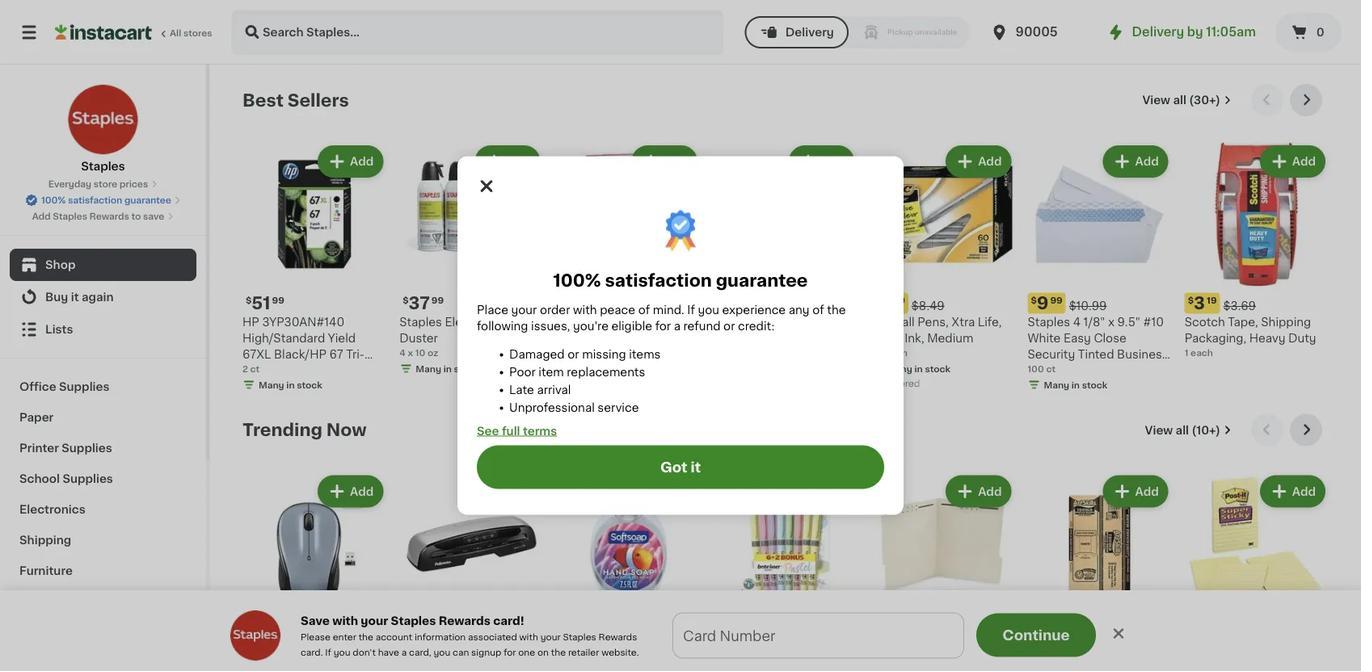 Task type: describe. For each thing, give the bounding box(es) containing it.
add for staples 4 1/8" x 9.5" #10 white easy close security tinted business envelopes
[[1135, 156, 1159, 167]]

hp 3yp30an#140 high/standard yield 67xl black/hp 67 tri- color ink cartridges
[[242, 316, 365, 376]]

ct for staples 4 1/8" x 9.5" #10 white easy close security tinted business envelopes
[[1046, 364, 1056, 373]]

soap
[[557, 662, 586, 672]]

it for got
[[691, 461, 701, 474]]

get
[[536, 631, 563, 645]]

10 inside staples electronics air duster 4 x 10 oz
[[415, 348, 425, 357]]

ink,
[[905, 332, 924, 344]]

poor
[[509, 367, 536, 378]]

artskills large corrugate tri fold display boar
[[1028, 646, 1168, 672]]

view all (30+) button
[[1136, 84, 1238, 116]]

0 horizontal spatial your
[[361, 616, 388, 627]]

$ inside $ 10 99
[[1031, 626, 1037, 635]]

buy it again link
[[10, 281, 196, 314]]

sellers
[[288, 92, 349, 109]]

$ inside $ 6 49
[[717, 626, 723, 635]]

place
[[477, 304, 508, 316]]

add button for hp 3yp30an#140 high/standard yield 67xl black/hp 67 tri- color ink cartridges
[[319, 147, 382, 176]]

add for duracell coppertop aa alkaline batteries
[[821, 156, 845, 167]]

credit:
[[738, 320, 775, 332]]

main content containing best sellers
[[0, 65, 1361, 672]]

peace
[[600, 304, 635, 316]]

9.5" inside staples 4 1/8" x 9.5" #10 white easy close security tinted business envelopes
[[1118, 316, 1141, 328]]

staples inside staples electronics air duster 4 x 10 oz
[[400, 316, 442, 328]]

$ inside $ 51 99
[[246, 296, 252, 305]]

add button for logitech mouse, wireless, m325
[[319, 477, 382, 506]]

100
[[1028, 364, 1044, 373]]

add for tru red printer paper 8.5" x 11" 20 lbs. white, 500 sheets/ream
[[664, 156, 688, 167]]

$ 37 99
[[403, 295, 444, 312]]

orders
[[731, 631, 778, 645]]

0 vertical spatial staples logo image
[[67, 84, 139, 155]]

trending now
[[242, 422, 367, 439]]

mouse,
[[295, 646, 337, 658]]

$3.19 original price: $3.69 element
[[1185, 293, 1329, 314]]

softsoap liquid hand soap pump, aquariu
[[557, 646, 682, 672]]

black
[[871, 332, 902, 344]]

3-
[[980, 646, 992, 658]]

0 vertical spatial 6
[[566, 295, 577, 312]]

all for $
[[1176, 425, 1189, 436]]

medium
[[927, 332, 974, 344]]

1 horizontal spatial you
[[434, 648, 450, 657]]

add button for fellowes 5735801 9.5" width silver & blac
[[476, 477, 539, 506]]

tri-
[[346, 349, 365, 360]]

if inside place your order with peace of mind. if you experience any of the following issues, you're eligible for a refund or credit:
[[687, 304, 695, 316]]

9 for logitech
[[252, 625, 263, 642]]

add for artskills large corrugate tri fold display boar
[[1135, 486, 1159, 497]]

furniture link
[[10, 556, 196, 587]]

service type group
[[745, 16, 970, 48]]

see full terms link
[[477, 426, 557, 437]]

100% satisfaction guarantee inside button
[[41, 196, 171, 205]]

the inside place your order with peace of mind. if you experience any of the following issues, you're eligible for a refund or credit:
[[827, 304, 846, 316]]

on inside save with your staples rewards card! please enter the account information associated with your staples rewards card. if you don't have a card, you can signup for one on the retailer website.
[[538, 648, 549, 657]]

99 inside $ 51 99
[[272, 296, 284, 305]]

$199.99
[[460, 630, 506, 641]]

in down missing
[[601, 368, 609, 377]]

black/hp
[[274, 349, 327, 360]]

pastel
[[768, 662, 803, 672]]

got
[[660, 461, 688, 474]]

large
[[1075, 646, 1108, 658]]

Card Number text field
[[673, 614, 964, 658]]

supplies for school supplies
[[63, 474, 113, 485]]

3yp30an#140
[[262, 316, 345, 328]]

many for staples electronics air duster
[[416, 364, 441, 373]]

1 horizontal spatial with
[[519, 633, 538, 642]]

letter
[[871, 662, 905, 672]]

printer supplies link
[[10, 433, 196, 464]]

staples up softsoap
[[563, 633, 596, 642]]

packaging,
[[1185, 332, 1247, 344]]

it for buy
[[71, 292, 79, 303]]

60
[[871, 348, 883, 357]]

1 vertical spatial rewards
[[439, 616, 491, 627]]

staples link
[[67, 84, 139, 175]]

delivery for delivery by 11:05am
[[1132, 26, 1184, 38]]

for inside save with your staples rewards card! please enter the account information associated with your staples rewards card. if you don't have a card, you can signup for one on the retailer website.
[[504, 648, 516, 657]]

paper inside tru red printer paper 8.5" x 11" 20 lbs. white, 500 sheets/ream
[[644, 316, 677, 328]]

terms
[[523, 426, 557, 437]]

2 vertical spatial rewards
[[599, 633, 637, 642]]

in for hp 3yp30an#140 high/standard yield 67xl black/hp 67 tri- color ink cartridges
[[286, 381, 295, 389]]

many inside "bic ball pens, xtra life, black ink, medium 60 each many in stock"
[[887, 364, 912, 373]]

6 49
[[566, 295, 591, 312]]

buy
[[45, 292, 68, 303]]

delivery by 11:05am link
[[1106, 23, 1256, 42]]

90005
[[1016, 26, 1058, 38]]

100% satisfaction guarantee button
[[25, 191, 181, 207]]

0 horizontal spatial you
[[334, 648, 350, 657]]

product group containing 3
[[1185, 142, 1329, 359]]

20
[[610, 332, 624, 344]]

view all (30+)
[[1143, 95, 1221, 106]]

fellowes 5735801 9.5" width silver & blac
[[400, 646, 529, 672]]

many down the 500
[[573, 368, 598, 377]]

$ 10 99
[[1031, 625, 1070, 642]]

got it
[[660, 461, 701, 474]]

many in stock for staples 4 1/8" x 9.5" #10 white easy close security tinted business envelopes
[[1044, 381, 1108, 389]]

white
[[1028, 332, 1061, 344]]

1 horizontal spatial the
[[551, 648, 566, 657]]

guarantee inside "100% satisfaction guarantee" dialog
[[716, 272, 808, 289]]

see
[[477, 426, 499, 437]]

delivery button
[[745, 16, 849, 48]]

if inside save with your staples rewards card! please enter the account information associated with your staples rewards card. if you don't have a card, you can signup for one on the retailer website.
[[325, 648, 331, 657]]

electronics inside staples electronics air duster 4 x 10 oz
[[445, 316, 509, 328]]

100% satisfaction guarantee inside dialog
[[553, 272, 808, 289]]

$ inside $ 3 19
[[1188, 296, 1194, 305]]

5735801
[[452, 646, 501, 658]]

tri
[[1028, 662, 1041, 672]]

get free delivery on next 3 orders
[[536, 631, 778, 645]]

1/8"
[[1084, 316, 1105, 328]]

shop
[[45, 259, 76, 271]]

add button for duracell coppertop aa alkaline batteries
[[790, 147, 853, 176]]

staples inside staples link
[[81, 161, 125, 172]]

your inside place your order with peace of mind. if you experience any of the following issues, you're eligible for a refund or credit:
[[511, 304, 537, 316]]

for inside place your order with peace of mind. if you experience any of the following issues, you're eligible for a refund or credit:
[[655, 320, 671, 332]]

life,
[[978, 316, 1002, 328]]

printer supplies
[[19, 443, 112, 454]]

product group containing 37
[[400, 142, 544, 379]]

on inside 'treatment tracker modal' 'dialog'
[[661, 631, 679, 645]]

fellowes
[[400, 646, 449, 658]]

account
[[376, 633, 412, 642]]

x for tru red printer paper 8.5" x 11" 20 lbs. white, 500 sheets/ream
[[583, 332, 589, 344]]

buy it again
[[45, 292, 114, 303]]

$ inside $ 1 99
[[560, 626, 566, 635]]

view for $
[[1145, 425, 1173, 436]]

(30+)
[[1189, 95, 1221, 106]]

duty
[[1289, 332, 1316, 344]]

100% satisfaction guarantee dialog
[[458, 156, 904, 515]]

0 horizontal spatial shipping
[[19, 535, 71, 546]]

9.5" inside fellowes 5735801 9.5" width silver & blac
[[504, 646, 527, 658]]

in inside "bic ball pens, xtra life, black ink, medium 60 each many in stock"
[[915, 364, 923, 373]]

$ 6 49
[[717, 625, 748, 642]]

stock for staples electronics air duster
[[454, 364, 479, 373]]

add button for softsoap liquid hand soap pump, aquariu
[[633, 477, 696, 506]]

ct for hp 3yp30an#140 high/standard yield 67xl black/hp 67 tri- color ink cartridges
[[250, 364, 260, 373]]

a inside save with your staples rewards card! please enter the account information associated with your staples rewards card. if you don't have a card, you can signup for one on the retailer website.
[[402, 648, 407, 657]]

add for scotch tape, shipping packaging, heavy duty
[[1292, 156, 1316, 167]]

$149.99 original price: $199.99 element
[[400, 623, 544, 644]]

bic for bic gbldp61s-ast assorted pastel color
[[714, 646, 734, 658]]

office
[[19, 382, 56, 393]]

card,
[[409, 648, 431, 657]]

delivery by 11:05am
[[1132, 26, 1256, 38]]

ball
[[894, 316, 915, 328]]

11:05am
[[1206, 26, 1256, 38]]

with inside place your order with peace of mind. if you experience any of the following issues, you're eligible for a refund or credit:
[[573, 304, 597, 316]]

3 inside 'treatment tracker modal' 'dialog'
[[718, 631, 728, 645]]

see full terms
[[477, 426, 557, 437]]

lists
[[45, 324, 73, 335]]

staples inside add staples rewards to save link
[[53, 212, 87, 221]]

continue
[[1003, 629, 1070, 643]]

2 vertical spatial your
[[540, 633, 561, 642]]

37
[[409, 295, 430, 312]]

1 inside scotch tape, shipping packaging, heavy duty 1 each
[[1185, 348, 1189, 357]]

furniture
[[19, 566, 73, 577]]

9 for staples
[[1037, 295, 1049, 312]]

all
[[170, 29, 181, 38]]

bic for bic ball pens, xtra life, black ink, medium 60 each many in stock
[[871, 316, 891, 328]]

pump,
[[589, 662, 625, 672]]

add button for artskills large corrugate tri fold display boar
[[1105, 477, 1167, 506]]

shipping inside scotch tape, shipping packaging, heavy duty 1 each
[[1261, 316, 1311, 328]]

softsoap
[[557, 646, 608, 658]]

many in stock down missing
[[573, 368, 636, 377]]

order
[[540, 304, 570, 316]]

$9.99 original price: $19.99 element
[[242, 623, 387, 644]]

99 inside $ 37 99
[[432, 296, 444, 305]]

mind.
[[653, 304, 684, 316]]

everyday store prices
[[48, 180, 148, 189]]

prices
[[120, 180, 148, 189]]

now
[[326, 422, 367, 439]]

items
[[629, 349, 661, 360]]

any
[[789, 304, 810, 316]]

associated
[[468, 633, 517, 642]]

in for staples 4 1/8" x 9.5" #10 white easy close security tinted business envelopes
[[1072, 381, 1080, 389]]

or inside place your order with peace of mind. if you experience any of the following issues, you're eligible for a refund or credit:
[[724, 320, 735, 332]]

add for staples 419275gw 3-tab letter size reinforce
[[978, 486, 1002, 497]]

all for 25
[[1173, 95, 1187, 106]]

100% inside dialog
[[553, 272, 601, 289]]

high/standard
[[242, 332, 325, 344]]

51
[[252, 295, 270, 312]]

add button for tru red printer paper 8.5" x 11" 20 lbs. white, 500 sheets/ream
[[633, 147, 696, 176]]



Task type: vqa. For each thing, say whether or not it's contained in the screenshot.
DROP,
no



Task type: locate. For each thing, give the bounding box(es) containing it.
0 button
[[1276, 13, 1342, 52]]

delivery for delivery
[[785, 27, 834, 38]]

2 item carousel region from the top
[[242, 414, 1329, 672]]

0 vertical spatial bic
[[871, 316, 891, 328]]

1 horizontal spatial for
[[655, 320, 671, 332]]

$ 9 99 inside $9.99 original price: $10.99 element
[[1031, 295, 1063, 312]]

if
[[687, 304, 695, 316], [325, 648, 331, 657]]

x inside staples 4 1/8" x 9.5" #10 white easy close security tinted business envelopes
[[1108, 316, 1115, 328]]

many in stock
[[416, 364, 479, 373], [573, 368, 636, 377], [259, 381, 322, 389], [1044, 381, 1108, 389]]

1 vertical spatial 6
[[723, 625, 734, 642]]

100% inside button
[[41, 196, 66, 205]]

0 vertical spatial for
[[655, 320, 671, 332]]

0 horizontal spatial rewards
[[89, 212, 129, 221]]

x for staples electronics air duster 4 x 10 oz
[[408, 348, 413, 357]]

close image
[[1111, 626, 1127, 642]]

100% satisfaction guarantee up mind.
[[553, 272, 808, 289]]

hp
[[242, 316, 259, 328]]

1 vertical spatial 9.5"
[[504, 646, 527, 658]]

1 ct from the left
[[250, 364, 260, 373]]

1 vertical spatial your
[[361, 616, 388, 627]]

add button for staples 419275gw 3-tab letter size reinforce
[[948, 477, 1010, 506]]

electronics down school
[[19, 504, 85, 516]]

if up refund
[[687, 304, 695, 316]]

bic inside bic gbldp61s-ast assorted pastel color
[[714, 646, 734, 658]]

1 vertical spatial 3
[[718, 631, 728, 645]]

it
[[71, 292, 79, 303], [691, 461, 701, 474]]

1 right get
[[566, 625, 573, 642]]

product group containing 51
[[242, 142, 387, 395]]

add for staples electronics air duster
[[507, 156, 531, 167]]

you down information
[[434, 648, 450, 657]]

each down black
[[885, 348, 908, 357]]

99 inside 25 99
[[747, 296, 759, 305]]

1 vertical spatial with
[[332, 616, 358, 627]]

x inside staples electronics air duster 4 x 10 oz
[[408, 348, 413, 357]]

rewards up $199.99
[[439, 616, 491, 627]]

staples up account
[[391, 616, 436, 627]]

2 ct from the left
[[1046, 364, 1056, 373]]

0 horizontal spatial the
[[359, 633, 373, 642]]

0 horizontal spatial of
[[638, 304, 650, 316]]

of up eligible
[[638, 304, 650, 316]]

0 vertical spatial printer
[[603, 316, 641, 328]]

arrival
[[537, 384, 571, 396]]

3 right next
[[718, 631, 728, 645]]

printer up school
[[19, 443, 59, 454]]

1 vertical spatial guarantee
[[716, 272, 808, 289]]

the down get
[[551, 648, 566, 657]]

card!
[[493, 616, 524, 627]]

1 vertical spatial on
[[538, 648, 549, 657]]

1 horizontal spatial each
[[1191, 348, 1213, 357]]

$ 3 19
[[1188, 295, 1217, 312]]

2 vertical spatial the
[[551, 648, 566, 657]]

of
[[638, 304, 650, 316], [812, 304, 824, 316]]

on down get
[[538, 648, 549, 657]]

tinted
[[1078, 349, 1114, 360]]

shipping up duty
[[1261, 316, 1311, 328]]

guarantee up save
[[124, 196, 171, 205]]

many in stock down ink
[[259, 381, 322, 389]]

0 vertical spatial 4
[[1073, 316, 1081, 328]]

the
[[827, 304, 846, 316], [359, 633, 373, 642], [551, 648, 566, 657]]

stock inside "bic ball pens, xtra life, black ink, medium 60 each many in stock"
[[925, 364, 951, 373]]

0 vertical spatial view
[[1143, 95, 1170, 106]]

100% satisfaction guarantee down store on the top left of page
[[41, 196, 171, 205]]

x up close
[[1108, 316, 1115, 328]]

for
[[655, 320, 671, 332], [504, 648, 516, 657]]

1 vertical spatial the
[[359, 633, 373, 642]]

bic ball pens, xtra life, black ink, medium 60 each many in stock
[[871, 316, 1002, 373]]

9 up white
[[1037, 295, 1049, 312]]

satisfaction inside dialog
[[605, 272, 712, 289]]

0 vertical spatial it
[[71, 292, 79, 303]]

99 up the artskills
[[1058, 626, 1070, 635]]

0 horizontal spatial ct
[[250, 364, 260, 373]]

add button for staples electronics air duster
[[476, 147, 539, 176]]

printer down peace
[[603, 316, 641, 328]]

49 up ball
[[893, 296, 905, 305]]

white,
[[650, 332, 686, 344]]

a up white,
[[674, 320, 681, 332]]

it right buy
[[71, 292, 79, 303]]

0 horizontal spatial each
[[885, 348, 908, 357]]

$ 9 99 inside "$9.99 original price: $19.99" element
[[246, 625, 277, 642]]

stock for staples 4 1/8" x 9.5" #10 white easy close security tinted business envelopes
[[1082, 381, 1108, 389]]

ct right 2
[[250, 364, 260, 373]]

0 vertical spatial electronics
[[445, 316, 509, 328]]

0 horizontal spatial electronics
[[19, 504, 85, 516]]

tru
[[557, 316, 574, 328]]

1 horizontal spatial ct
[[1046, 364, 1056, 373]]

staples inside staples 419275gw 3-tab letter size reinforce
[[871, 646, 913, 658]]

more button
[[953, 625, 1016, 651]]

satisfaction up mind.
[[605, 272, 712, 289]]

item carousel region containing trending now
[[242, 414, 1329, 672]]

$9.99 original price: $10.99 element
[[1028, 293, 1172, 314]]

10 left oz
[[415, 348, 425, 357]]

with up 'enter'
[[332, 616, 358, 627]]

staples up everyday store prices link
[[81, 161, 125, 172]]

1 horizontal spatial rewards
[[439, 616, 491, 627]]

2 horizontal spatial with
[[573, 304, 597, 316]]

1 horizontal spatial of
[[812, 304, 824, 316]]

0 vertical spatial on
[[661, 631, 679, 645]]

product group
[[242, 142, 387, 395], [400, 142, 544, 379], [557, 142, 701, 382], [714, 142, 858, 393], [871, 142, 1015, 393], [1028, 142, 1172, 395], [1185, 142, 1329, 359], [242, 472, 387, 672], [400, 472, 544, 672], [557, 472, 701, 672], [714, 472, 858, 672], [871, 472, 1015, 672], [1028, 472, 1172, 672], [1185, 472, 1329, 672]]

1 vertical spatial printer
[[19, 443, 59, 454]]

school supplies link
[[10, 464, 196, 495]]

100% down the everyday
[[41, 196, 66, 205]]

1 horizontal spatial 49
[[736, 626, 748, 635]]

or inside damaged or missing items poor item replacements late arrival unprofessional service
[[568, 349, 579, 360]]

2 vertical spatial with
[[519, 633, 538, 642]]

49 up the red
[[579, 296, 591, 305]]

1 vertical spatial bic
[[714, 646, 734, 658]]

rewards down 100% satisfaction guarantee button
[[89, 212, 129, 221]]

0 vertical spatial or
[[724, 320, 735, 332]]

product group containing 1
[[557, 472, 701, 672]]

staples down the everyday
[[53, 212, 87, 221]]

delivery
[[1132, 26, 1184, 38], [785, 27, 834, 38]]

guarantee inside 100% satisfaction guarantee button
[[124, 196, 171, 205]]

x
[[1108, 316, 1115, 328], [583, 332, 589, 344], [408, 348, 413, 357]]

0 horizontal spatial 9.5"
[[504, 646, 527, 658]]

$ 1 99
[[560, 625, 587, 642]]

paper down office
[[19, 412, 54, 424]]

pens,
[[918, 316, 949, 328]]

staples logo image up everyday store prices link
[[67, 84, 139, 155]]

in for staples electronics air duster
[[443, 364, 452, 373]]

99 up logitech
[[265, 626, 277, 635]]

ct
[[250, 364, 260, 373], [1046, 364, 1056, 373]]

satisfaction inside button
[[68, 196, 122, 205]]

ct inside group
[[250, 364, 260, 373]]

you up refund
[[698, 304, 719, 316]]

6 right next
[[723, 625, 734, 642]]

None search field
[[231, 10, 724, 55]]

1 horizontal spatial if
[[687, 304, 695, 316]]

add for fellowes 5735801 9.5" width silver & blac
[[507, 486, 531, 497]]

#10
[[1143, 316, 1164, 328]]

air
[[512, 316, 527, 328]]

product group containing 25
[[714, 142, 858, 393]]

1 vertical spatial 9
[[252, 625, 263, 642]]

save
[[143, 212, 164, 221]]

many up sponsored badge image at right
[[887, 364, 912, 373]]

add for softsoap liquid hand soap pump, aquariu
[[664, 486, 688, 497]]

500
[[557, 349, 580, 360]]

item carousel region containing best sellers
[[242, 84, 1329, 401]]

in down envelopes
[[1072, 381, 1080, 389]]

1 horizontal spatial 100% satisfaction guarantee
[[553, 272, 808, 289]]

many down oz
[[416, 364, 441, 373]]

1 vertical spatial for
[[504, 648, 516, 657]]

your
[[511, 304, 537, 316], [361, 616, 388, 627], [540, 633, 561, 642]]

for up white,
[[655, 320, 671, 332]]

each inside "bic ball pens, xtra life, black ink, medium 60 each many in stock"
[[885, 348, 908, 357]]

supplies up paper link
[[59, 382, 110, 393]]

67
[[329, 349, 343, 360]]

1 vertical spatial satisfaction
[[605, 272, 712, 289]]

electronics
[[445, 316, 509, 328], [19, 504, 85, 516]]

add for hp 3yp30an#140 high/standard yield 67xl black/hp 67 tri- color ink cartridges
[[350, 156, 374, 167]]

width
[[400, 662, 433, 672]]

0 vertical spatial paper
[[644, 316, 677, 328]]

99
[[272, 296, 284, 305], [432, 296, 444, 305], [747, 296, 759, 305], [1050, 296, 1063, 305], [265, 626, 277, 635], [575, 626, 587, 635], [442, 626, 454, 635], [1058, 626, 1070, 635]]

0 horizontal spatial 49
[[579, 296, 591, 305]]

1 horizontal spatial a
[[674, 320, 681, 332]]

0 horizontal spatial staples logo image
[[67, 84, 139, 155]]

shipping up furniture
[[19, 535, 71, 546]]

many in stock down envelopes
[[1044, 381, 1108, 389]]

0 vertical spatial 9.5"
[[1118, 316, 1141, 328]]

many down envelopes
[[1044, 381, 1069, 389]]

0 vertical spatial 10
[[415, 348, 425, 357]]

9 inside "$9.99 original price: $19.99" element
[[252, 625, 263, 642]]

99 up softsoap
[[575, 626, 587, 635]]

many in stock down oz
[[416, 364, 479, 373]]

staples inside staples 4 1/8" x 9.5" #10 white easy close security tinted business envelopes
[[1028, 316, 1070, 328]]

paper inside paper link
[[19, 412, 54, 424]]

1 vertical spatial supplies
[[62, 443, 112, 454]]

0 horizontal spatial guarantee
[[124, 196, 171, 205]]

add button
[[319, 147, 382, 176], [476, 147, 539, 176], [633, 147, 696, 176], [790, 147, 853, 176], [948, 147, 1010, 176], [1105, 147, 1167, 176], [1262, 147, 1324, 176], [319, 477, 382, 506], [476, 477, 539, 506], [633, 477, 696, 506], [790, 477, 853, 506], [948, 477, 1010, 506], [1105, 477, 1167, 506], [1262, 477, 1324, 506]]

main content
[[0, 65, 1361, 672]]

4 down duster
[[400, 348, 406, 357]]

can
[[453, 648, 469, 657]]

1 horizontal spatial on
[[661, 631, 679, 645]]

batteries
[[760, 332, 812, 344]]

you inside place your order with peace of mind. if you experience any of the following issues, you're eligible for a refund or credit:
[[698, 304, 719, 316]]

9 inside $9.99 original price: $10.99 element
[[1037, 295, 1049, 312]]

coppertop
[[764, 316, 826, 328]]

1 horizontal spatial paper
[[644, 316, 677, 328]]

printer inside tru red printer paper 8.5" x 11" 20 lbs. white, 500 sheets/ream
[[603, 316, 641, 328]]

many for hp 3yp30an#140 high/standard yield 67xl black/hp 67 tri- color ink cartridges
[[259, 381, 284, 389]]

0 vertical spatial guarantee
[[124, 196, 171, 205]]

with
[[573, 304, 597, 316], [332, 616, 358, 627], [519, 633, 538, 642]]

$ 9 99 up logitech
[[246, 625, 277, 642]]

1 vertical spatial staples logo image
[[230, 610, 281, 662]]

display
[[1072, 662, 1114, 672]]

item carousel region
[[242, 84, 1329, 401], [242, 414, 1329, 672]]

$ inside $ 37 99
[[403, 296, 409, 305]]

0 vertical spatial if
[[687, 304, 695, 316]]

view for 25
[[1143, 95, 1170, 106]]

9 up logitech
[[252, 625, 263, 642]]

1 vertical spatial 10
[[1037, 625, 1057, 642]]

tru red printer paper 8.5" x 11" 20 lbs. white, 500 sheets/ream
[[557, 316, 686, 360]]

10 up the artskills
[[1037, 625, 1057, 642]]

1 horizontal spatial or
[[724, 320, 735, 332]]

bic up black
[[871, 316, 891, 328]]

alkaline
[[714, 332, 758, 344]]

place your order with peace of mind. if you experience any of the following issues, you're eligible for a refund or credit:
[[477, 304, 846, 332]]

2 each from the left
[[1191, 348, 1213, 357]]

paper down mind.
[[644, 316, 677, 328]]

product group containing 149
[[400, 472, 544, 672]]

fold
[[1044, 662, 1069, 672]]

stock down sheets/ream
[[611, 368, 636, 377]]

add staples rewards to save link
[[32, 210, 174, 223]]

save
[[301, 616, 330, 627]]

0 vertical spatial your
[[511, 304, 537, 316]]

1 vertical spatial view
[[1145, 425, 1173, 436]]

$24.99 element
[[871, 623, 1015, 644]]

duracell
[[714, 316, 761, 328]]

4 inside staples electronics air duster 4 x 10 oz
[[400, 348, 406, 357]]

1 vertical spatial 4
[[400, 348, 406, 357]]

x inside tru red printer paper 8.5" x 11" 20 lbs. white, 500 sheets/ream
[[583, 332, 589, 344]]

1 vertical spatial 100% satisfaction guarantee
[[553, 272, 808, 289]]

1 vertical spatial x
[[583, 332, 589, 344]]

many in stock for hp 3yp30an#140 high/standard yield 67xl black/hp 67 tri- color ink cartridges
[[259, 381, 322, 389]]

or
[[724, 320, 735, 332], [568, 349, 579, 360]]

0 vertical spatial rewards
[[89, 212, 129, 221]]

1 item carousel region from the top
[[242, 84, 1329, 401]]

treatment tracker modal dialog
[[210, 614, 1361, 672]]

x down you're
[[583, 332, 589, 344]]

many in stock for staples electronics air duster
[[416, 364, 479, 373]]

each inside scotch tape, shipping packaging, heavy duty 1 each
[[1191, 348, 1213, 357]]

1 horizontal spatial x
[[583, 332, 589, 344]]

staples logo image
[[67, 84, 139, 155], [230, 610, 281, 662]]

in down ink
[[286, 381, 295, 389]]

19
[[1207, 296, 1217, 305]]

$ 9 99 for $10.99
[[1031, 295, 1063, 312]]

envelopes
[[1028, 365, 1087, 376]]

1 each from the left
[[885, 348, 908, 357]]

stock for hp 3yp30an#140 high/standard yield 67xl black/hp 67 tri- color ink cartridges
[[297, 381, 322, 389]]

x down duster
[[408, 348, 413, 357]]

many down ink
[[259, 381, 284, 389]]

stock down tinted
[[1082, 381, 1108, 389]]

delivery inside button
[[785, 27, 834, 38]]

bic down $ 6 49
[[714, 646, 734, 658]]

0 vertical spatial a
[[674, 320, 681, 332]]

0 vertical spatial 100% satisfaction guarantee
[[41, 196, 171, 205]]

staples up white
[[1028, 316, 1070, 328]]

2 of from the left
[[812, 304, 824, 316]]

2
[[242, 364, 248, 373]]

0 horizontal spatial delivery
[[785, 27, 834, 38]]

stock down cartridges
[[297, 381, 322, 389]]

99 inside $ 1 99
[[575, 626, 587, 635]]

4 inside staples 4 1/8" x 9.5" #10 white easy close security tinted business envelopes
[[1073, 316, 1081, 328]]

it inside button
[[691, 461, 701, 474]]

2 ct
[[242, 364, 260, 373]]

3
[[1194, 295, 1205, 312], [718, 631, 728, 645]]

3 inside the product group
[[1194, 295, 1205, 312]]

add button for scotch tape, shipping packaging, heavy duty
[[1262, 147, 1324, 176]]

0 vertical spatial supplies
[[59, 382, 110, 393]]

bic
[[871, 316, 891, 328], [714, 646, 734, 658]]

close
[[1094, 332, 1127, 344]]

ast
[[803, 646, 826, 658]]

$ 9 99 for $19.99
[[246, 625, 277, 642]]

or down 8.5"
[[568, 349, 579, 360]]

store
[[94, 180, 117, 189]]

many for staples 4 1/8" x 9.5" #10 white easy close security tinted business envelopes
[[1044, 381, 1069, 389]]

sponsored badge image
[[871, 380, 920, 389]]

9.5" down the associated
[[504, 646, 527, 658]]

item
[[539, 367, 564, 378]]

99 right 25
[[747, 296, 759, 305]]

2 vertical spatial x
[[408, 348, 413, 357]]

bic inside "bic ball pens, xtra life, black ink, medium 60 each many in stock"
[[871, 316, 891, 328]]

a inside place your order with peace of mind. if you experience any of the following issues, you're eligible for a refund or credit:
[[674, 320, 681, 332]]

add for logitech mouse, wireless, m325
[[350, 486, 374, 497]]

0 horizontal spatial 3
[[718, 631, 728, 645]]

1 horizontal spatial shipping
[[1261, 316, 1311, 328]]

please
[[301, 633, 330, 642]]

on up hand at left
[[661, 631, 679, 645]]

eligible
[[611, 320, 652, 332]]

0 horizontal spatial it
[[71, 292, 79, 303]]

with up one
[[519, 633, 538, 642]]

lists link
[[10, 314, 196, 346]]

2 horizontal spatial the
[[827, 304, 846, 316]]

0 horizontal spatial x
[[408, 348, 413, 357]]

with up the red
[[573, 304, 597, 316]]

continue button
[[976, 614, 1096, 658]]

0 horizontal spatial a
[[402, 648, 407, 657]]

lbs.
[[627, 332, 647, 344]]

1 vertical spatial if
[[325, 648, 331, 657]]

99 right 37
[[432, 296, 444, 305]]

free
[[566, 631, 596, 645]]

1 horizontal spatial 9
[[1037, 295, 1049, 312]]

xtra
[[952, 316, 975, 328]]

99 right 149
[[442, 626, 454, 635]]

best sellers
[[242, 92, 349, 109]]

a right have
[[402, 648, 407, 657]]

add for bic gbldp61s-ast assorted pastel color
[[821, 486, 845, 497]]

in
[[915, 364, 923, 373], [443, 364, 452, 373], [601, 368, 609, 377], [286, 381, 295, 389], [1072, 381, 1080, 389]]

$ 9 99 up white
[[1031, 295, 1063, 312]]

0 horizontal spatial 100%
[[41, 196, 66, 205]]

49 inside "6 49"
[[579, 296, 591, 305]]

of right any
[[812, 304, 824, 316]]

1 horizontal spatial printer
[[603, 316, 641, 328]]

2 horizontal spatial 49
[[893, 296, 905, 305]]

supplies for office supplies
[[59, 382, 110, 393]]

tape,
[[1228, 316, 1258, 328]]

instacart logo image
[[55, 23, 152, 42]]

$3.69
[[1223, 300, 1256, 311]]

rewards up website.
[[599, 633, 637, 642]]

satisfaction down everyday store prices
[[68, 196, 122, 205]]

1 horizontal spatial 4
[[1073, 316, 1081, 328]]

the up don't
[[359, 633, 373, 642]]

damaged
[[509, 349, 565, 360]]

$ inside '$ 149 99'
[[403, 626, 409, 635]]

electronics down place
[[445, 316, 509, 328]]

in up sponsored badge image at right
[[915, 364, 923, 373]]

staples logo image up wireless,
[[230, 610, 281, 662]]

0 vertical spatial shipping
[[1261, 316, 1311, 328]]

add button for staples 4 1/8" x 9.5" #10 white easy close security tinted business envelopes
[[1105, 147, 1167, 176]]

staples up duster
[[400, 316, 442, 328]]

49 up the gbldp61s-
[[736, 626, 748, 635]]

0 horizontal spatial 6
[[566, 295, 577, 312]]

4 up easy
[[1073, 316, 1081, 328]]

supplies
[[59, 382, 110, 393], [62, 443, 112, 454], [63, 474, 113, 485]]

1 vertical spatial 1
[[566, 625, 573, 642]]

sheets/ream
[[583, 349, 660, 360]]

electronics link
[[10, 495, 196, 525]]

add button for bic gbldp61s-ast assorted pastel color
[[790, 477, 853, 506]]

99 inside $ 10 99
[[1058, 626, 1070, 635]]

1 horizontal spatial guarantee
[[716, 272, 808, 289]]

6 up tru
[[566, 295, 577, 312]]

1 horizontal spatial 6
[[723, 625, 734, 642]]

your left free
[[540, 633, 561, 642]]

3 left "19" in the top right of the page
[[1194, 295, 1205, 312]]

guarantee up experience
[[716, 272, 808, 289]]

2 horizontal spatial your
[[540, 633, 561, 642]]

each
[[885, 348, 908, 357], [1191, 348, 1213, 357]]

0 vertical spatial 1
[[1185, 348, 1189, 357]]

25
[[723, 295, 745, 312]]

$5.49 original price: $8.49 element
[[871, 293, 1015, 314]]

supplies down printer supplies link
[[63, 474, 113, 485]]

1 horizontal spatial satisfaction
[[605, 272, 712, 289]]

1 horizontal spatial it
[[691, 461, 701, 474]]

it right got
[[691, 461, 701, 474]]

paper link
[[10, 403, 196, 433]]

8.5"
[[557, 332, 580, 344]]

1 vertical spatial paper
[[19, 412, 54, 424]]

if right card.
[[325, 648, 331, 657]]

the up "aa"
[[827, 304, 846, 316]]

all left (10+)
[[1176, 425, 1189, 436]]

49 inside $ 6 49
[[736, 626, 748, 635]]

99 inside '$ 149 99'
[[442, 626, 454, 635]]

trending
[[242, 422, 322, 439]]

supplies for printer supplies
[[62, 443, 112, 454]]

staples up the 'letter'
[[871, 646, 913, 658]]

0 vertical spatial the
[[827, 304, 846, 316]]

1 vertical spatial or
[[568, 349, 579, 360]]

or up alkaline
[[724, 320, 735, 332]]

card.
[[301, 648, 323, 657]]

1 of from the left
[[638, 304, 650, 316]]

you down 'enter'
[[334, 648, 350, 657]]

bic gbldp61s-ast assorted pastel color
[[714, 646, 858, 672]]

99 left $10.99
[[1050, 296, 1063, 305]]

for left one
[[504, 648, 516, 657]]

corrugate
[[1110, 646, 1168, 658]]

ct down 'security'
[[1046, 364, 1056, 373]]

product group containing 10
[[1028, 472, 1172, 672]]

1 horizontal spatial 100%
[[553, 272, 601, 289]]

tab
[[992, 646, 1012, 658]]

2 vertical spatial supplies
[[63, 474, 113, 485]]



